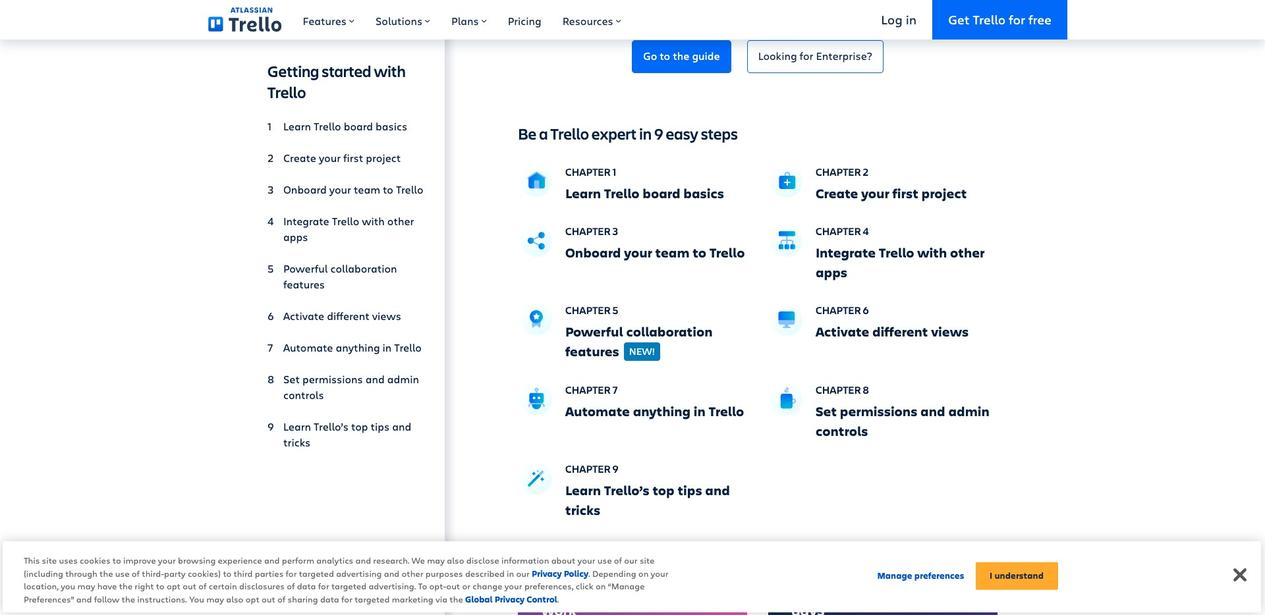 Task type: locate. For each thing, give the bounding box(es) containing it.
tips inside chapter 9 learn trello's top tips and tricks
[[678, 482, 702, 500]]

onboard down create your first project
[[283, 183, 327, 196]]

board
[[344, 119, 373, 133], [643, 185, 681, 202]]

0 vertical spatial create
[[283, 151, 316, 165]]

0 horizontal spatial project
[[366, 151, 401, 165]]

0 vertical spatial admin
[[387, 372, 419, 386]]

1 horizontal spatial project
[[922, 185, 967, 202]]

targeted down advertising.
[[355, 593, 390, 605]]

anything down activate different views link
[[336, 341, 380, 355]]

powerful
[[283, 262, 328, 275], [565, 323, 623, 341]]

1 vertical spatial 9
[[613, 462, 619, 476]]

permissions inside set permissions and admin controls
[[303, 372, 363, 386]]

controls
[[283, 388, 324, 402], [816, 423, 868, 441]]

1 vertical spatial controls
[[816, 423, 868, 441]]

0 vertical spatial apps
[[283, 230, 308, 244]]

controls up learn trello's top tips and tricks 'link'
[[283, 388, 324, 402]]

0 horizontal spatial team
[[354, 183, 380, 196]]

may inside this site uses cookies to improve your browsing experience and perform analytics and research. we may also disclose information about your use of our site (including through the use of third-party cookies) to third parties for targeted advertising and other purposes described in our
[[427, 555, 445, 567]]

out left or
[[446, 581, 460, 592]]

0 vertical spatial trello's
[[314, 420, 349, 434]]

chapter inside chapter 9 learn trello's top tips and tricks
[[565, 462, 611, 476]]

create inside create your first project link
[[283, 151, 316, 165]]

0 horizontal spatial controls
[[283, 388, 324, 402]]

1 vertical spatial admin
[[949, 403, 990, 421]]

1 vertical spatial board
[[643, 185, 681, 202]]

2 vertical spatial other
[[402, 568, 424, 580]]

1 horizontal spatial apps
[[816, 264, 848, 281]]

also down certain
[[226, 593, 243, 605]]

activate different views link
[[268, 303, 424, 330]]

i understand button
[[976, 563, 1058, 590]]

basics down steps at the top right of page
[[684, 185, 724, 202]]

1 horizontal spatial admin
[[949, 403, 990, 421]]

may up purposes
[[427, 555, 445, 567]]

1 vertical spatial top
[[653, 482, 675, 500]]

0 horizontal spatial onboard
[[283, 183, 327, 196]]

instructions.
[[137, 593, 187, 605]]

board up create your first project link
[[344, 119, 373, 133]]

1 horizontal spatial tips
[[678, 482, 702, 500]]

set inside set permissions and admin controls
[[283, 372, 300, 386]]

0 vertical spatial permissions
[[303, 372, 363, 386]]

1 horizontal spatial onboard
[[565, 244, 621, 262]]

privacy policy link
[[532, 568, 589, 580]]

for down perform
[[286, 568, 297, 580]]

and
[[366, 372, 385, 386], [921, 403, 946, 421], [392, 420, 411, 434], [705, 482, 730, 500], [264, 555, 280, 567], [356, 555, 371, 567], [384, 568, 400, 580], [76, 593, 92, 605]]

controls inside set permissions and admin controls
[[283, 388, 324, 402]]

0 vertical spatial opt
[[167, 581, 181, 592]]

depending
[[592, 568, 636, 580]]

integrate trello with other apps
[[283, 214, 414, 244]]

or
[[462, 581, 471, 592]]

use up have
[[115, 568, 130, 580]]

1 horizontal spatial permissions
[[840, 403, 918, 421]]

0 vertical spatial also
[[447, 555, 464, 567]]

controls down 8 in the right of the page
[[816, 423, 868, 441]]

data
[[297, 581, 316, 592], [320, 593, 339, 605]]

4
[[863, 224, 869, 238]]

1 vertical spatial anything
[[633, 403, 691, 421]]

learn trello's top tips and tricks link
[[268, 414, 424, 456]]

powerful collaboration features up activate different views
[[283, 262, 397, 291]]

0 horizontal spatial features
[[283, 277, 325, 291]]

trello inside 'link'
[[394, 341, 422, 355]]

0 horizontal spatial out
[[183, 581, 196, 592]]

policy
[[564, 568, 589, 580]]

powerful down chapter 5
[[565, 323, 623, 341]]

of left sharing
[[278, 593, 286, 605]]

admin inside set permissions and admin controls
[[387, 372, 419, 386]]

for
[[1009, 11, 1026, 27], [800, 49, 814, 63], [286, 568, 297, 580], [912, 579, 931, 600], [318, 581, 329, 592], [341, 593, 353, 605]]

other inside this site uses cookies to improve your browsing experience and perform analytics and research. we may also disclose information about your use of our site (including through the use of third-party cookies) to third parties for targeted advertising and other purposes described in our
[[402, 568, 424, 580]]

basics up create your first project link
[[376, 119, 407, 133]]

perform
[[282, 555, 314, 567]]

1 vertical spatial .
[[557, 593, 559, 605]]

1 horizontal spatial site
[[640, 555, 655, 567]]

plans
[[452, 14, 479, 28]]

chapter for to
[[565, 224, 611, 238]]

on right click
[[596, 581, 606, 592]]

features
[[283, 277, 325, 291], [565, 343, 619, 361]]

team inside "onboard your team to trello" link
[[354, 183, 380, 196]]

0 vertical spatial powerful
[[283, 262, 328, 275]]

chapter inside chapter 3 onboard your team to trello
[[565, 224, 611, 238]]

activate inside activate different views link
[[283, 309, 324, 323]]

0 vertical spatial tips
[[371, 420, 390, 434]]

tips
[[371, 420, 390, 434], [678, 482, 702, 500]]

chapter 8 set permissions and admin controls
[[816, 383, 990, 441]]

(including
[[24, 568, 63, 580]]

automate down activate different views
[[283, 341, 333, 355]]

1 vertical spatial with
[[362, 214, 385, 228]]

site up (including
[[42, 555, 57, 567]]

set permissions and admin controls link
[[268, 366, 424, 409]]

marketing
[[392, 593, 433, 605]]

with inside integrate trello with other apps
[[362, 214, 385, 228]]

1 vertical spatial tips
[[678, 482, 702, 500]]

0 vertical spatial targeted
[[299, 568, 334, 580]]

activate down the 6
[[816, 323, 870, 341]]

onboard down 3
[[565, 244, 621, 262]]

integrate down "onboard your team to trello" link on the top of page
[[283, 214, 329, 228]]

first inside chapter 2 create your first project
[[893, 185, 919, 202]]

0 horizontal spatial top
[[351, 420, 368, 434]]

0 vertical spatial collaboration
[[331, 262, 397, 275]]

embrace
[[594, 579, 655, 600]]

chapter 9 learn trello's top tips and tricks
[[565, 462, 730, 520]]

the
[[673, 49, 690, 63], [100, 568, 113, 580], [119, 581, 133, 592], [122, 593, 135, 605], [450, 593, 463, 605]]

admin inside chapter 8 set permissions and admin controls
[[949, 403, 990, 421]]

1 horizontal spatial activate
[[816, 323, 870, 341]]

automate
[[283, 341, 333, 355], [565, 403, 630, 421]]

1 horizontal spatial board
[[643, 185, 681, 202]]

for down this site uses cookies to improve your browsing experience and perform analytics and research. we may also disclose information about your use of our site (including through the use of third-party cookies) to third parties for targeted advertising and other purposes described in our
[[318, 581, 329, 592]]

the left guide
[[673, 49, 690, 63]]

0 horizontal spatial data
[[297, 581, 316, 592]]

1 horizontal spatial also
[[447, 555, 464, 567]]

0 horizontal spatial integrate
[[283, 214, 329, 228]]

premium
[[816, 579, 879, 600]]

out up you
[[183, 581, 196, 592]]

1 vertical spatial onboard
[[565, 244, 621, 262]]

. up click
[[589, 568, 590, 580]]

1 horizontal spatial set
[[816, 403, 837, 421]]

chapter inside chapter 4 integrate trello with other apps
[[816, 224, 861, 238]]

learn trello board basics
[[283, 119, 407, 133]]

1 horizontal spatial use
[[598, 555, 612, 567]]

data up sharing
[[297, 581, 316, 592]]

chapter inside chapter 7 automate anything in trello
[[565, 383, 611, 397]]

looking for enterprise?
[[758, 49, 872, 63]]

1 vertical spatial integrate
[[816, 244, 876, 262]]

onboard your team to trello
[[283, 183, 423, 196]]

different inside chapter 6 activate different views
[[873, 323, 928, 341]]

1 horizontal spatial anything
[[633, 403, 691, 421]]

this
[[24, 555, 40, 567]]

1 vertical spatial tricks
[[565, 502, 601, 520]]

may down certain
[[206, 593, 224, 605]]

admin
[[387, 372, 419, 386], [949, 403, 990, 421]]

first up onboard your team to trello
[[343, 151, 363, 165]]

powerful collaboration features down the 5 at the left of page
[[565, 323, 713, 361]]

0 horizontal spatial trello's
[[314, 420, 349, 434]]

targeted down the advertising
[[331, 581, 367, 592]]

0 vertical spatial 9
[[654, 123, 663, 144]]

collaboration down integrate trello with other apps
[[331, 262, 397, 275]]

control
[[527, 593, 557, 605]]

chapter for other
[[816, 224, 861, 238]]

days
[[792, 600, 825, 616]]

chapter inside chapter 8 set permissions and admin controls
[[816, 383, 861, 397]]

1 horizontal spatial top
[[653, 482, 675, 500]]

also inside . depending on your location, you may have the right to opt out of certain disclosures of data for targeted advertising. to opt-out or change your preferences, click on "manage preferences" and follow the instructions. you may also opt out of sharing data for targeted marketing via the
[[226, 593, 243, 605]]

first up chapter 4 integrate trello with other apps
[[893, 185, 919, 202]]

on up "manage
[[639, 568, 649, 580]]

the inside this site uses cookies to improve your browsing experience and perform analytics and research. we may also disclose information about your use of our site (including through the use of third-party cookies) to third parties for targeted advertising and other purposes described in our
[[100, 568, 113, 580]]

chapter inside chapter 2 create your first project
[[816, 165, 861, 179]]

board inside chapter 1 learn trello board basics
[[643, 185, 681, 202]]

top inside chapter 9 learn trello's top tips and tricks
[[653, 482, 675, 500]]

with inside getting started with trello
[[374, 61, 406, 82]]

use up depending
[[598, 555, 612, 567]]

1 horizontal spatial different
[[873, 323, 928, 341]]

and inside chapter 9 learn trello's top tips and tricks
[[705, 482, 730, 500]]

for right looking on the right top
[[800, 49, 814, 63]]

0 horizontal spatial may
[[77, 581, 95, 592]]

0 vertical spatial powerful collaboration features
[[283, 262, 397, 291]]

targeted down analytics
[[299, 568, 334, 580]]

1 horizontal spatial create
[[816, 185, 858, 202]]

for down the advertising
[[341, 593, 353, 605]]

chapter for basics
[[565, 165, 611, 179]]

to inside chapter 3 onboard your team to trello
[[693, 244, 706, 262]]

certain
[[209, 581, 237, 592]]

trello inside chapter 1 learn trello board basics
[[604, 185, 640, 202]]

0 vertical spatial may
[[427, 555, 445, 567]]

powerful down integrate trello with other apps link
[[283, 262, 328, 275]]

our up depending
[[624, 555, 638, 567]]

0 vertical spatial tricks
[[283, 436, 311, 449]]

first
[[343, 151, 363, 165], [893, 185, 919, 202]]

8
[[863, 383, 869, 397]]

with inside chapter 4 integrate trello with other apps
[[918, 244, 947, 262]]

1 vertical spatial may
[[77, 581, 95, 592]]

integrate down 4 at the right of page
[[816, 244, 876, 262]]

top inside learn trello's top tips and tricks
[[351, 420, 368, 434]]

1 horizontal spatial out
[[262, 593, 275, 605]]

team inside chapter 3 onboard your team to trello
[[656, 244, 690, 262]]

team
[[354, 183, 380, 196], [656, 244, 690, 262]]

0 vertical spatial controls
[[283, 388, 324, 402]]

apps inside chapter 4 integrate trello with other apps
[[816, 264, 848, 281]]

opt down disclosures
[[246, 593, 259, 605]]

the up have
[[100, 568, 113, 580]]

getting started with trello link
[[268, 61, 424, 108]]

0 horizontal spatial our
[[516, 568, 530, 580]]

1 vertical spatial on
[[596, 581, 606, 592]]

1 horizontal spatial may
[[206, 593, 224, 605]]

data right sharing
[[320, 593, 339, 605]]

0 horizontal spatial admin
[[387, 372, 419, 386]]

set inside chapter 8 set permissions and admin controls
[[816, 403, 837, 421]]

may down 'through'
[[77, 581, 95, 592]]

0 vertical spatial anything
[[336, 341, 380, 355]]

learn inside chapter 1 learn trello board basics
[[565, 185, 601, 202]]

privacy up preferences, on the left bottom
[[532, 568, 562, 580]]

targeted
[[299, 568, 334, 580], [331, 581, 367, 592], [355, 593, 390, 605]]

1 vertical spatial also
[[226, 593, 243, 605]]

1 horizontal spatial basics
[[684, 185, 724, 202]]

for inside the looking for enterprise? link
[[800, 49, 814, 63]]

automate inside 'link'
[[283, 341, 333, 355]]

targeted inside this site uses cookies to improve your browsing experience and perform analytics and research. we may also disclose information about your use of our site (including through the use of third-party cookies) to third parties for targeted advertising and other purposes described in our
[[299, 568, 334, 580]]

integrate
[[283, 214, 329, 228], [816, 244, 876, 262]]

0 vertical spatial basics
[[376, 119, 407, 133]]

sharing
[[288, 593, 318, 605]]

chapter
[[565, 165, 611, 179], [816, 165, 861, 179], [565, 224, 611, 238], [816, 224, 861, 238], [565, 303, 611, 317], [816, 303, 861, 317], [565, 383, 611, 397], [816, 383, 861, 397], [565, 462, 611, 476]]

also up purposes
[[447, 555, 464, 567]]

go to the guide
[[643, 49, 720, 63]]

0 horizontal spatial powerful collaboration features
[[283, 262, 397, 291]]

features up activate different views
[[283, 277, 325, 291]]

permissions down automate anything in trello 'link'
[[303, 372, 363, 386]]

browsing
[[178, 555, 216, 567]]

features down chapter 5
[[565, 343, 619, 361]]

i
[[990, 570, 993, 582]]

learn inside learn trello's top tips and tricks
[[283, 420, 311, 434]]

have
[[97, 581, 117, 592]]

0 horizontal spatial site
[[42, 555, 57, 567]]

chapter 7 automate anything in trello
[[565, 383, 744, 421]]

on
[[639, 568, 649, 580], [596, 581, 606, 592]]

0 vertical spatial team
[[354, 183, 380, 196]]

solutions
[[376, 14, 423, 28]]

trello inside chapter 7 automate anything in trello
[[709, 403, 744, 421]]

set permissions and admin controls
[[283, 372, 419, 402]]

1 horizontal spatial data
[[320, 593, 339, 605]]

trello inside getting started with trello
[[268, 82, 306, 103]]

. down preferences, on the left bottom
[[557, 593, 559, 605]]

privacy policy
[[532, 568, 589, 580]]

. inside . depending on your location, you may have the right to opt out of certain disclosures of data for targeted advertising. to opt-out or change your preferences, click on "manage preferences" and follow the instructions. you may also opt out of sharing data for targeted marketing via the
[[589, 568, 590, 580]]

0 horizontal spatial board
[[344, 119, 373, 133]]

1 horizontal spatial opt
[[246, 593, 259, 605]]

0 vertical spatial data
[[297, 581, 316, 592]]

chapter 2 create your first project
[[816, 165, 967, 202]]

0 vertical spatial set
[[283, 372, 300, 386]]

privacy down change
[[495, 593, 525, 605]]

with for trello
[[362, 214, 385, 228]]

0 horizontal spatial also
[[226, 593, 243, 605]]

anything down new!
[[633, 403, 691, 421]]

privacy alert dialog
[[3, 542, 1262, 613]]

activate up automate anything in trello 'link'
[[283, 309, 324, 323]]

our down 'information'
[[516, 568, 530, 580]]

chapter for trello
[[565, 383, 611, 397]]

1 vertical spatial create
[[816, 185, 858, 202]]

for left 14
[[912, 579, 931, 600]]

0 horizontal spatial free
[[882, 579, 909, 600]]

resources
[[563, 14, 613, 28]]

opt down party
[[167, 581, 181, 592]]

our
[[624, 555, 638, 567], [516, 568, 530, 580]]

learn
[[283, 119, 311, 133], [565, 185, 601, 202], [283, 420, 311, 434], [565, 482, 601, 500]]

0 horizontal spatial .
[[557, 593, 559, 605]]

apps inside integrate trello with other apps
[[283, 230, 308, 244]]

for right get
[[1009, 11, 1026, 27]]

site up "manage
[[640, 555, 655, 567]]

1 vertical spatial permissions
[[840, 403, 918, 421]]

create inside chapter 2 create your first project
[[816, 185, 858, 202]]

getting started with trello
[[268, 61, 406, 103]]

manage preferences button
[[878, 563, 965, 589]]

0 horizontal spatial on
[[596, 581, 606, 592]]

your
[[319, 151, 341, 165], [329, 183, 351, 196], [862, 185, 890, 202], [624, 244, 652, 262], [158, 555, 176, 567], [578, 555, 596, 567], [651, 568, 669, 580], [505, 581, 522, 592]]

create
[[283, 151, 316, 165], [816, 185, 858, 202]]

0 horizontal spatial views
[[372, 309, 401, 323]]

views inside chapter 6 activate different views
[[931, 323, 969, 341]]

of
[[614, 555, 622, 567], [132, 568, 140, 580], [199, 581, 207, 592], [287, 581, 295, 592], [278, 593, 286, 605]]

anything inside chapter 7 automate anything in trello
[[633, 403, 691, 421]]

permissions down 8 in the right of the page
[[840, 403, 918, 421]]

0 vertical spatial board
[[344, 119, 373, 133]]

may
[[427, 555, 445, 567], [77, 581, 95, 592], [206, 593, 224, 605]]

automate down the 7
[[565, 403, 630, 421]]

free inside the try premium free for 14 days
[[882, 579, 909, 600]]

we
[[412, 555, 425, 567]]

chapter inside chapter 1 learn trello board basics
[[565, 165, 611, 179]]

log in
[[881, 11, 917, 27]]

board up chapter 3 onboard your team to trello
[[643, 185, 681, 202]]

1 vertical spatial apps
[[816, 264, 848, 281]]

1 horizontal spatial tricks
[[565, 502, 601, 520]]

try premium free for 14 days
[[792, 579, 948, 616]]

features
[[303, 14, 347, 28]]

out down disclosures
[[262, 593, 275, 605]]

1 vertical spatial other
[[950, 244, 985, 262]]

tricks inside learn trello's top tips and tricks
[[283, 436, 311, 449]]

this site uses cookies to improve your browsing experience and perform analytics and research. we may also disclose information about your use of our site (including through the use of third-party cookies) to third parties for targeted advertising and other purposes described in our
[[24, 555, 655, 580]]

0 horizontal spatial anything
[[336, 341, 380, 355]]

trello
[[973, 11, 1006, 27], [268, 82, 306, 103], [314, 119, 341, 133], [551, 123, 589, 144], [396, 183, 423, 196], [604, 185, 640, 202], [332, 214, 359, 228], [710, 244, 745, 262], [879, 244, 915, 262], [394, 341, 422, 355], [709, 403, 744, 421]]

for inside the try premium free for 14 days
[[912, 579, 931, 600]]

collaboration up new!
[[626, 323, 713, 341]]

be
[[518, 123, 537, 144]]



Task type: describe. For each thing, give the bounding box(es) containing it.
of up sharing
[[287, 581, 295, 592]]

go to the guide link
[[632, 40, 731, 73]]

trello's inside chapter 9 learn trello's top tips and tricks
[[604, 482, 650, 500]]

a
[[539, 123, 548, 144]]

1 vertical spatial features
[[565, 343, 619, 361]]

chapter 3 onboard your team to trello
[[565, 224, 745, 262]]

try
[[792, 579, 813, 600]]

0 horizontal spatial powerful
[[283, 262, 328, 275]]

described
[[465, 568, 505, 580]]

to inside . depending on your location, you may have the right to opt out of certain disclosures of data for targeted advertising. to opt-out or change your preferences, click on "manage preferences" and follow the instructions. you may also opt out of sharing data for targeted marketing via the
[[156, 581, 165, 592]]

1
[[613, 165, 616, 179]]

7
[[613, 383, 618, 397]]

log in link
[[866, 0, 933, 40]]

solutions button
[[365, 0, 441, 40]]

click
[[576, 581, 594, 592]]

new!
[[629, 345, 655, 358]]

of up depending
[[614, 555, 622, 567]]

1 vertical spatial collaboration
[[626, 323, 713, 341]]

1 site from the left
[[42, 555, 57, 567]]

chapter inside chapter 6 activate different views
[[816, 303, 861, 317]]

experience
[[218, 555, 262, 567]]

and inside learn trello's top tips and tricks
[[392, 420, 411, 434]]

trello inside chapter 3 onboard your team to trello
[[710, 244, 745, 262]]

you
[[189, 593, 204, 605]]

information
[[502, 555, 549, 567]]

improve
[[123, 555, 156, 567]]

getting
[[268, 61, 319, 82]]

2 vertical spatial targeted
[[355, 593, 390, 605]]

get trello for free
[[949, 11, 1052, 27]]

2 horizontal spatial out
[[446, 581, 460, 592]]

expert
[[592, 123, 637, 144]]

1 horizontal spatial 9
[[654, 123, 663, 144]]

global privacy control .
[[465, 593, 559, 605]]

to inside how to embrace remote work
[[577, 579, 591, 600]]

1 vertical spatial data
[[320, 593, 339, 605]]

the down right
[[122, 593, 135, 605]]

0 vertical spatial project
[[366, 151, 401, 165]]

the left right
[[119, 581, 133, 592]]

global privacy control link
[[465, 593, 557, 605]]

0 horizontal spatial different
[[327, 309, 370, 323]]

chapter for project
[[816, 165, 861, 179]]

with for started
[[374, 61, 406, 82]]

2 site from the left
[[640, 555, 655, 567]]

log
[[881, 11, 903, 27]]

1 vertical spatial targeted
[[331, 581, 367, 592]]

onboard inside chapter 3 onboard your team to trello
[[565, 244, 621, 262]]

0 vertical spatial features
[[283, 277, 325, 291]]

manage
[[878, 570, 913, 582]]

about
[[551, 555, 576, 567]]

disclose
[[466, 555, 499, 567]]

manage preferences
[[878, 570, 965, 582]]

in inside this site uses cookies to improve your browsing experience and perform analytics and research. we may also disclose information about your use of our site (including through the use of third-party cookies) to third parties for targeted advertising and other purposes described in our
[[507, 568, 514, 580]]

chapter 5
[[565, 303, 618, 317]]

follow
[[94, 593, 120, 605]]

remote
[[657, 579, 707, 600]]

other inside integrate trello with other apps
[[387, 214, 414, 228]]

purposes
[[426, 568, 463, 580]]

other inside chapter 4 integrate trello with other apps
[[950, 244, 985, 262]]

pricing link
[[497, 0, 552, 40]]

preferences"
[[24, 593, 74, 605]]

controls inside chapter 8 set permissions and admin controls
[[816, 423, 868, 441]]

chapter 6 activate different views
[[816, 303, 969, 341]]

guide
[[692, 49, 720, 63]]

chapter for admin
[[816, 383, 861, 397]]

research.
[[373, 555, 410, 567]]

atlassian trello image
[[208, 7, 282, 32]]

onboard your team to trello link
[[268, 177, 424, 203]]

of down improve
[[132, 568, 140, 580]]

. depending on your location, you may have the right to opt out of certain disclosures of data for targeted advertising. to opt-out or change your preferences, click on "manage preferences" and follow the instructions. you may also opt out of sharing data for targeted marketing via the
[[24, 568, 669, 605]]

features button
[[292, 0, 365, 40]]

2 vertical spatial may
[[206, 593, 224, 605]]

"manage
[[608, 581, 645, 592]]

third-
[[142, 568, 164, 580]]

0 vertical spatial first
[[343, 151, 363, 165]]

create your first project link
[[268, 145, 424, 171]]

1 vertical spatial powerful
[[565, 323, 623, 341]]

learn trello's top tips and tricks
[[283, 420, 411, 449]]

integrate inside integrate trello with other apps
[[283, 214, 329, 228]]

how
[[541, 579, 574, 600]]

easy
[[666, 123, 698, 144]]

0 horizontal spatial opt
[[167, 581, 181, 592]]

1 horizontal spatial powerful collaboration features
[[565, 323, 713, 361]]

0 vertical spatial on
[[639, 568, 649, 580]]

project inside chapter 2 create your first project
[[922, 185, 967, 202]]

tips inside learn trello's top tips and tricks
[[371, 420, 390, 434]]

chapter 1 learn trello board basics
[[565, 165, 724, 202]]

advertising
[[336, 568, 382, 580]]

get trello for free link
[[933, 0, 1068, 40]]

chapter for tips
[[565, 462, 611, 476]]

be a trello expert in 9 easy steps
[[518, 123, 738, 144]]

get
[[949, 11, 970, 27]]

create your first project
[[283, 151, 401, 165]]

how to embrace remote work
[[541, 579, 707, 616]]

your inside chapter 2 create your first project
[[862, 185, 890, 202]]

1 vertical spatial use
[[115, 568, 130, 580]]

and inside chapter 8 set permissions and admin controls
[[921, 403, 946, 421]]

the right via
[[450, 593, 463, 605]]

started
[[322, 61, 371, 82]]

work
[[541, 600, 577, 616]]

board inside the 'learn trello board basics' link
[[344, 119, 373, 133]]

and inside set permissions and admin controls
[[366, 372, 385, 386]]

1 horizontal spatial free
[[1029, 11, 1052, 27]]

basics inside chapter 1 learn trello board basics
[[684, 185, 724, 202]]

your inside chapter 3 onboard your team to trello
[[624, 244, 652, 262]]

in inside 'link'
[[383, 341, 392, 355]]

plans button
[[441, 0, 497, 40]]

analytics
[[317, 555, 353, 567]]

1 horizontal spatial privacy
[[532, 568, 562, 580]]

0 horizontal spatial privacy
[[495, 593, 525, 605]]

cookies
[[80, 555, 110, 567]]

0 vertical spatial onboard
[[283, 183, 327, 196]]

for inside get trello for free link
[[1009, 11, 1026, 27]]

right
[[135, 581, 154, 592]]

to
[[418, 581, 427, 592]]

trello inside chapter 4 integrate trello with other apps
[[879, 244, 915, 262]]

understand
[[995, 570, 1044, 582]]

permissions inside chapter 8 set permissions and admin controls
[[840, 403, 918, 421]]

integrate inside chapter 4 integrate trello with other apps
[[816, 244, 876, 262]]

advertising.
[[369, 581, 416, 592]]

tricks inside chapter 9 learn trello's top tips and tricks
[[565, 502, 601, 520]]

i understand
[[990, 570, 1044, 582]]

automate anything in trello
[[283, 341, 422, 355]]

integrate trello with other apps link
[[268, 208, 424, 250]]

anything inside 'link'
[[336, 341, 380, 355]]

collaboration inside powerful collaboration features link
[[331, 262, 397, 275]]

automate inside chapter 7 automate anything in trello
[[565, 403, 630, 421]]

uses
[[59, 555, 78, 567]]

for inside this site uses cookies to improve your browsing experience and perform analytics and research. we may also disclose information about your use of our site (including through the use of third-party cookies) to third parties for targeted advertising and other purposes described in our
[[286, 568, 297, 580]]

of down cookies)
[[199, 581, 207, 592]]

in inside chapter 7 automate anything in trello
[[694, 403, 706, 421]]

disclosures
[[239, 581, 285, 592]]

learn inside chapter 9 learn trello's top tips and tricks
[[565, 482, 601, 500]]

trello's inside learn trello's top tips and tricks
[[314, 420, 349, 434]]

activate inside chapter 6 activate different views
[[816, 323, 870, 341]]

9 inside chapter 9 learn trello's top tips and tricks
[[613, 462, 619, 476]]

trello inside integrate trello with other apps
[[332, 214, 359, 228]]

through
[[65, 568, 97, 580]]

you
[[61, 581, 75, 592]]

preferences
[[915, 570, 965, 582]]

also inside this site uses cookies to improve your browsing experience and perform analytics and research. we may also disclose information about your use of our site (including through the use of third-party cookies) to third parties for targeted advertising and other purposes described in our
[[447, 555, 464, 567]]

learn inside the 'learn trello board basics' link
[[283, 119, 311, 133]]

resources button
[[552, 0, 632, 40]]

third
[[234, 568, 253, 580]]

and inside . depending on your location, you may have the right to opt out of certain disclosures of data for targeted advertising. to opt-out or change your preferences, click on "manage preferences" and follow the instructions. you may also opt out of sharing data for targeted marketing via the
[[76, 593, 92, 605]]

looking
[[758, 49, 797, 63]]

opt-
[[429, 581, 446, 592]]

1 horizontal spatial our
[[624, 555, 638, 567]]

automate anything in trello link
[[268, 335, 424, 361]]

go
[[643, 49, 657, 63]]

powerful collaboration features inside powerful collaboration features link
[[283, 262, 397, 291]]

0 vertical spatial use
[[598, 555, 612, 567]]

parties
[[255, 568, 284, 580]]

14
[[934, 579, 948, 600]]

chapter 4 integrate trello with other apps
[[816, 224, 985, 281]]

3
[[613, 224, 618, 238]]



Task type: vqa. For each thing, say whether or not it's contained in the screenshot.
CHAPTER for admin
yes



